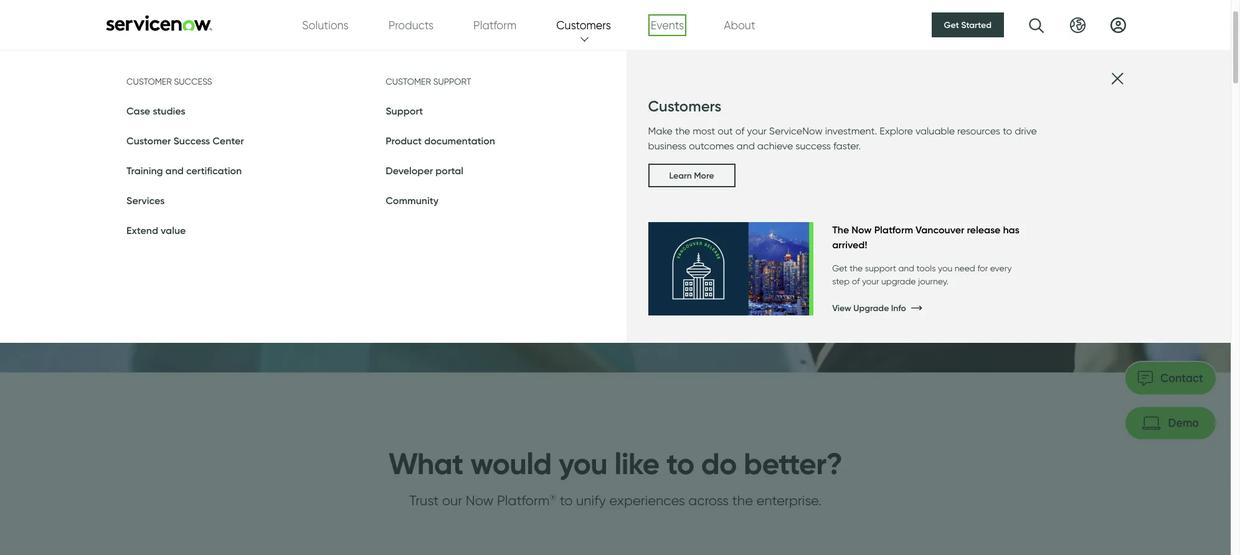 Task type: locate. For each thing, give the bounding box(es) containing it.
2 vertical spatial and
[[899, 264, 915, 274]]

of right the step
[[852, 277, 860, 287]]

1 horizontal spatial customers
[[648, 97, 722, 115]]

solutions
[[302, 18, 349, 31]]

of
[[736, 125, 745, 137], [852, 277, 860, 287]]

developer portal
[[386, 165, 464, 177]]

the inside make the most out of your servicenow investment. explore valuable resources to drive business outcomes and achieve success faster.
[[676, 125, 691, 137]]

the for customers
[[676, 125, 691, 137]]

out
[[718, 125, 733, 137]]

get
[[945, 19, 960, 31], [833, 264, 848, 274]]

training
[[127, 165, 163, 177]]

started
[[962, 19, 992, 31]]

customer for customer support
[[386, 77, 431, 87]]

0 horizontal spatial support
[[433, 77, 471, 87]]

and right training
[[166, 165, 184, 177]]

1 horizontal spatial success
[[796, 140, 831, 152]]

get up the step
[[833, 264, 848, 274]]

make
[[648, 125, 673, 137]]

get the support and tools you need for every step of your upgrade journey.
[[833, 264, 1012, 287]]

get inside 'link'
[[945, 19, 960, 31]]

valuable
[[916, 125, 955, 137]]

events button
[[651, 17, 684, 33]]

0 horizontal spatial get
[[833, 264, 848, 274]]

and left 'achieve'
[[737, 140, 755, 152]]

1 horizontal spatial support
[[865, 264, 897, 274]]

case studies
[[127, 105, 185, 117]]

your up 'upgrade'
[[862, 277, 880, 287]]

success up studies
[[174, 77, 212, 87]]

developer
[[386, 165, 433, 177]]

get for get the support and tools you need for every step of your upgrade journey.
[[833, 264, 848, 274]]

0 vertical spatial support
[[433, 77, 471, 87]]

make the most out of your servicenow investment. explore valuable resources to drive business outcomes and achieve success faster.
[[648, 125, 1038, 152]]

1 horizontal spatial your
[[862, 277, 880, 287]]

the
[[833, 224, 850, 236]]

get inside "get the support and tools you need for every step of your upgrade journey."
[[833, 264, 848, 274]]

your
[[747, 125, 767, 137], [862, 277, 880, 287]]

get left started
[[945, 19, 960, 31]]

1 vertical spatial success
[[796, 140, 831, 152]]

outcomes
[[689, 140, 734, 152]]

1 horizontal spatial get
[[945, 19, 960, 31]]

the up the step
[[850, 264, 863, 274]]

and
[[737, 140, 755, 152], [166, 165, 184, 177], [899, 264, 915, 274]]

0 horizontal spatial and
[[166, 165, 184, 177]]

support
[[433, 77, 471, 87], [865, 264, 897, 274]]

support link
[[386, 105, 423, 117]]

1 horizontal spatial and
[[737, 140, 755, 152]]

support up 'upgrade'
[[865, 264, 897, 274]]

1 vertical spatial support
[[865, 264, 897, 274]]

customer up the support
[[386, 77, 431, 87]]

and up 'upgrade'
[[899, 264, 915, 274]]

customer
[[127, 77, 172, 87], [386, 77, 431, 87], [127, 135, 171, 147]]

customer success center link
[[127, 135, 244, 147]]

of inside make the most out of your servicenow investment. explore valuable resources to drive business outcomes and achieve success faster.
[[736, 125, 745, 137]]

0 vertical spatial your
[[747, 125, 767, 137]]

customer up case studies
[[127, 77, 172, 87]]

0 horizontal spatial the
[[676, 125, 691, 137]]

studies
[[153, 105, 185, 117]]

0 vertical spatial the
[[676, 125, 691, 137]]

success down servicenow
[[796, 140, 831, 152]]

of right out
[[736, 125, 745, 137]]

1 vertical spatial get
[[833, 264, 848, 274]]

journey.
[[919, 277, 949, 287]]

1 vertical spatial your
[[862, 277, 880, 287]]

0 horizontal spatial of
[[736, 125, 745, 137]]

view upgrade info
[[833, 303, 907, 314]]

info
[[892, 303, 907, 314]]

0 horizontal spatial platform
[[474, 18, 517, 31]]

0 vertical spatial customers
[[557, 18, 611, 31]]

2 horizontal spatial and
[[899, 264, 915, 274]]

and inside make the most out of your servicenow investment. explore valuable resources to drive business outcomes and achieve success faster.
[[737, 140, 755, 152]]

the inside "get the support and tools you need for every step of your upgrade journey."
[[850, 264, 863, 274]]

more
[[694, 170, 715, 181]]

the
[[676, 125, 691, 137], [850, 264, 863, 274]]

case
[[127, 105, 150, 117]]

0 horizontal spatial success
[[174, 77, 212, 87]]

extend
[[127, 224, 158, 237]]

support up documentation
[[433, 77, 471, 87]]

faster.
[[834, 140, 861, 152]]

center
[[213, 135, 244, 147]]

customers
[[557, 18, 611, 31], [648, 97, 722, 115]]

0 vertical spatial and
[[737, 140, 755, 152]]

1 horizontal spatial platform
[[875, 224, 914, 236]]

certification
[[186, 165, 242, 177]]

explore
[[880, 125, 914, 137]]

0 horizontal spatial your
[[747, 125, 767, 137]]

upgrade
[[882, 277, 916, 287]]

has
[[1004, 224, 1020, 236]]

extend value
[[127, 224, 186, 237]]

platform
[[474, 18, 517, 31], [875, 224, 914, 236]]

0 vertical spatial get
[[945, 19, 960, 31]]

documentation
[[424, 135, 495, 147]]

success
[[174, 77, 212, 87], [796, 140, 831, 152]]

1 vertical spatial the
[[850, 264, 863, 274]]

arrived!
[[833, 239, 868, 251]]

0 vertical spatial of
[[736, 125, 745, 137]]

the left 'most'
[[676, 125, 691, 137]]

customer success center
[[127, 135, 244, 147]]

1 vertical spatial of
[[852, 277, 860, 287]]

community
[[386, 194, 439, 207]]

your up 'achieve'
[[747, 125, 767, 137]]

services link
[[127, 194, 165, 207]]

support inside "get the support and tools you need for every step of your upgrade journey."
[[865, 264, 897, 274]]

customer for customer success
[[127, 77, 172, 87]]

1 vertical spatial and
[[166, 165, 184, 177]]

to
[[1003, 125, 1013, 137]]

view upgrade info link
[[833, 296, 1052, 322]]

1 horizontal spatial of
[[852, 277, 860, 287]]

customer up training
[[127, 135, 171, 147]]

1 vertical spatial platform
[[875, 224, 914, 236]]

1 horizontal spatial the
[[850, 264, 863, 274]]

1 vertical spatial customers
[[648, 97, 722, 115]]

developer portal link
[[386, 165, 464, 177]]



Task type: describe. For each thing, give the bounding box(es) containing it.
solutions button
[[302, 17, 349, 33]]

the now platform vancouver release has arrived!
[[833, 224, 1020, 251]]

0 horizontal spatial customers
[[557, 18, 611, 31]]

products
[[389, 18, 434, 31]]

portal
[[436, 165, 464, 177]]

the for the now platform vancouver release has arrived!
[[850, 264, 863, 274]]

product documentation link
[[386, 135, 495, 147]]

most
[[693, 125, 716, 137]]

you
[[939, 264, 953, 274]]

get started link
[[932, 12, 1005, 37]]

for
[[978, 264, 989, 274]]

training and certification
[[127, 165, 242, 177]]

servicenow
[[770, 125, 823, 137]]

step
[[833, 277, 850, 287]]

resources
[[958, 125, 1001, 137]]

training and certification link
[[127, 165, 242, 177]]

about button
[[724, 17, 756, 33]]

your inside make the most out of your servicenow investment. explore valuable resources to drive business outcomes and achieve success faster.
[[747, 125, 767, 137]]

customer support
[[386, 77, 471, 87]]

need
[[955, 264, 976, 274]]

and inside "get the support and tools you need for every step of your upgrade journey."
[[899, 264, 915, 274]]

success inside make the most out of your servicenow investment. explore valuable resources to drive business outcomes and achieve success faster.
[[796, 140, 831, 152]]

products button
[[389, 17, 434, 33]]

drive
[[1015, 125, 1038, 137]]

platform button
[[474, 17, 517, 33]]

upgrade
[[854, 303, 890, 314]]

release
[[968, 224, 1001, 236]]

about
[[724, 18, 756, 31]]

product
[[386, 135, 422, 147]]

your inside "get the support and tools you need for every step of your upgrade journey."
[[862, 277, 880, 287]]

learn more
[[670, 170, 715, 181]]

learn
[[670, 170, 692, 181]]

servicenow image
[[105, 15, 214, 31]]

events
[[651, 18, 684, 31]]

get started
[[945, 19, 992, 31]]

value
[[161, 224, 186, 237]]

community link
[[386, 194, 439, 207]]

every
[[991, 264, 1012, 274]]

vancouver
[[916, 224, 965, 236]]

services
[[127, 194, 165, 207]]

achieve
[[758, 140, 794, 152]]

customers button
[[557, 17, 611, 33]]

support
[[386, 105, 423, 117]]

0 vertical spatial success
[[174, 77, 212, 87]]

0 vertical spatial platform
[[474, 18, 517, 31]]

success
[[174, 135, 210, 147]]

business
[[648, 140, 687, 152]]

extend value link
[[127, 224, 186, 237]]

product documentation
[[386, 135, 495, 147]]

tools
[[917, 264, 936, 274]]

customer for customer success center
[[127, 135, 171, 147]]

case studies link
[[127, 105, 185, 117]]

of inside "get the support and tools you need for every step of your upgrade journey."
[[852, 277, 860, 287]]

customer success
[[127, 77, 212, 87]]

now
[[852, 224, 872, 236]]

platform inside the now platform vancouver release has arrived!
[[875, 224, 914, 236]]

view
[[833, 303, 852, 314]]

investment.
[[826, 125, 878, 137]]

learn more link
[[648, 164, 736, 188]]

get for get started
[[945, 19, 960, 31]]



Task type: vqa. For each thing, say whether or not it's contained in the screenshot.
GET
yes



